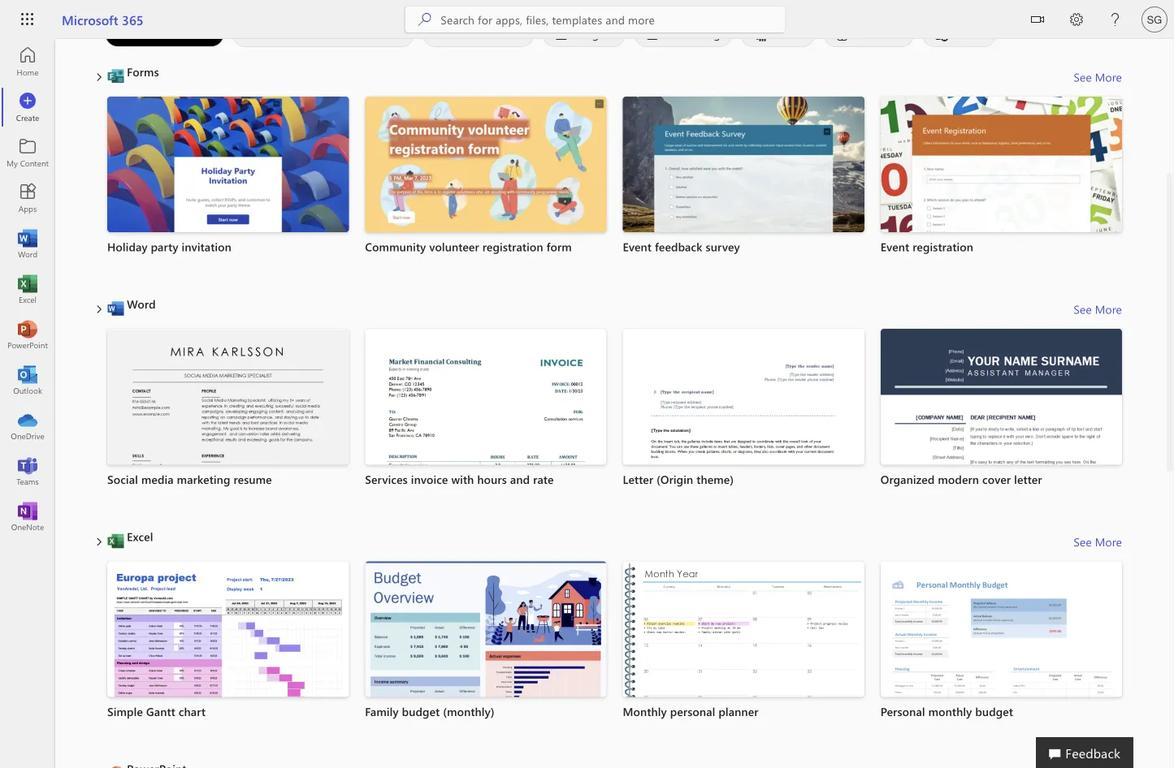 Task type: locate. For each thing, give the bounding box(es) containing it.
family budget (monthly) list item
[[365, 562, 607, 749]]

more for organized modern cover letter
[[1095, 302, 1122, 317]]

budget inside family budget (monthly) link element
[[402, 705, 440, 720]]

list
[[107, 97, 1122, 290], [107, 329, 1122, 643], [107, 562, 1122, 755]]

registration
[[482, 239, 543, 255], [913, 239, 974, 255]]

1 horizontal spatial registration
[[913, 239, 974, 255]]

my content image
[[20, 145, 36, 161]]

0 vertical spatial and
[[310, 26, 330, 41]]

holiday
[[107, 239, 148, 255]]

home image
[[20, 54, 36, 70]]

presentations
[[452, 26, 521, 41]]

0 horizontal spatial budget
[[402, 705, 440, 720]]

0 vertical spatial see
[[1074, 69, 1092, 85]]

more for event registration
[[1095, 69, 1122, 85]]

more
[[1095, 69, 1122, 85], [1095, 302, 1122, 317], [1095, 535, 1122, 550]]

2 more from the top
[[1095, 302, 1122, 317]]

social media marketing resume
[[107, 472, 272, 487]]

microsoft
[[62, 11, 118, 28]]

list containing simple gantt chart
[[107, 562, 1122, 755]]

0 vertical spatial see more
[[1074, 69, 1122, 85]]

and left cover
[[310, 26, 330, 41]]

 for excel
[[94, 537, 104, 547]]

modern
[[938, 472, 979, 487]]

registration inside 'element'
[[913, 239, 974, 255]]

see for event registration
[[1074, 69, 1092, 85]]

1 vertical spatial see
[[1074, 302, 1092, 317]]

scheduling element
[[634, 21, 733, 47]]

0 horizontal spatial and
[[310, 26, 330, 41]]

1 horizontal spatial event
[[881, 239, 910, 255]]

2 vertical spatial 
[[94, 537, 104, 547]]

planner
[[719, 705, 759, 720]]

1 vertical spatial 
[[94, 305, 104, 315]]

1 see more link from the top
[[1074, 64, 1122, 90]]

2 see more link from the top
[[1074, 297, 1122, 323]]

budget right monthly
[[975, 705, 1013, 720]]

1 see from the top
[[1074, 69, 1092, 85]]

event for event registration
[[881, 239, 910, 255]]

1 horizontal spatial and
[[510, 472, 530, 487]]

budgets element
[[542, 21, 626, 47]]

 button
[[1018, 0, 1057, 42]]

1 vertical spatial more
[[1095, 302, 1122, 317]]

resumes and cover letters
[[262, 26, 400, 41]]

see more for event registration
[[1074, 69, 1122, 85]]

1  from the top
[[94, 72, 104, 82]]

form
[[547, 239, 572, 255]]

(monthly)
[[443, 705, 495, 720]]

 left forms
[[94, 72, 104, 82]]

event
[[623, 239, 652, 255], [881, 239, 910, 255]]

1 horizontal spatial budget
[[975, 705, 1013, 720]]

list for excel
[[107, 562, 1122, 755]]

2 vertical spatial see
[[1074, 535, 1092, 550]]

event registration list item
[[881, 97, 1122, 284]]

community
[[365, 239, 426, 255]]

Search box. Suggestions appear as you type. search field
[[441, 7, 785, 33]]

resumes and cover letters element
[[232, 21, 414, 47]]

budgets tab
[[538, 21, 630, 47]]

sg
[[1147, 13, 1162, 26]]

1 list from the top
[[107, 97, 1122, 290]]

letters
[[366, 26, 400, 41]]

events
[[952, 26, 985, 41]]

see
[[1074, 69, 1092, 85], [1074, 302, 1092, 317], [1074, 535, 1092, 550]]

feedback
[[655, 239, 703, 255]]

event inside 'element'
[[881, 239, 910, 255]]

3 more from the top
[[1095, 535, 1122, 550]]

0 vertical spatial 
[[94, 72, 104, 82]]

organized
[[881, 472, 935, 487]]

3 see more from the top
[[1074, 535, 1122, 550]]

budget right family
[[402, 705, 440, 720]]

party
[[151, 239, 178, 255]]

event inside list item
[[623, 239, 652, 255]]

 left excel
[[94, 537, 104, 547]]

monthly personal planner link element
[[623, 704, 864, 720]]

budget
[[402, 705, 440, 720], [975, 705, 1013, 720]]

see more for personal monthly budget
[[1074, 535, 1122, 550]]

chart
[[179, 705, 206, 720]]

2  from the top
[[94, 305, 104, 315]]

see more
[[1074, 69, 1122, 85], [1074, 302, 1122, 317], [1074, 535, 1122, 550]]

list containing holiday party invitation
[[107, 97, 1122, 290]]

word
[[127, 297, 156, 312]]

scheduling
[[664, 26, 721, 41]]

1 event from the left
[[623, 239, 652, 255]]

social
[[107, 472, 138, 487]]

0 horizontal spatial registration
[[482, 239, 543, 255]]

2 vertical spatial more
[[1095, 535, 1122, 550]]

apps image
[[20, 190, 36, 206]]

community volunteer registration form image
[[365, 97, 607, 235]]

0 vertical spatial more
[[1095, 69, 1122, 85]]

None search field
[[405, 7, 785, 33]]

0 vertical spatial see more link
[[1074, 64, 1122, 90]]

2 see more from the top
[[1074, 302, 1122, 317]]

see more link
[[1074, 64, 1122, 90], [1074, 297, 1122, 323], [1074, 529, 1122, 555]]

presentations tab
[[418, 21, 538, 47]]

2 list from the top
[[107, 329, 1122, 643]]

teams image
[[20, 463, 36, 479]]

personal monthly budget link element
[[881, 704, 1122, 720]]

invitation
[[182, 239, 232, 255]]

365
[[122, 11, 144, 28]]

recommended tab
[[101, 21, 228, 47]]

celebrate
[[853, 26, 902, 41]]

organized modern cover letter
[[881, 472, 1042, 487]]

event registration image
[[881, 97, 1122, 235]]

and left rate
[[510, 472, 530, 487]]

microsoft 365 banner
[[0, 0, 1174, 42]]

resumes and cover letters tab
[[228, 21, 418, 47]]

1 vertical spatial see more link
[[1074, 297, 1122, 323]]

word image
[[20, 236, 36, 252]]

1 see more from the top
[[1074, 69, 1122, 85]]

1 vertical spatial see more
[[1074, 302, 1122, 317]]

3  from the top
[[94, 537, 104, 547]]

2 vertical spatial see more link
[[1074, 529, 1122, 555]]

2 vertical spatial see more
[[1074, 535, 1122, 550]]

more for personal monthly budget
[[1095, 535, 1122, 550]]

tab list containing recommended
[[101, 21, 1122, 47]]

 for forms
[[94, 72, 104, 82]]

 left word
[[94, 305, 104, 315]]

sg button
[[1135, 0, 1174, 39]]

3 see more link from the top
[[1074, 529, 1122, 555]]

personal
[[881, 705, 925, 720]]

2 see from the top
[[1074, 302, 1092, 317]]


[[94, 72, 104, 82], [94, 305, 104, 315], [94, 537, 104, 547]]

letter
[[1014, 472, 1042, 487]]

2 budget from the left
[[975, 705, 1013, 720]]

1 more from the top
[[1095, 69, 1122, 85]]

marketing
[[177, 472, 230, 487]]

simple gantt chart list item
[[107, 562, 349, 749]]

social media marketing resume image
[[107, 329, 349, 643]]

3 see from the top
[[1074, 535, 1092, 550]]

list containing social media marketing resume
[[107, 329, 1122, 643]]

services
[[365, 472, 408, 487]]

3 list from the top
[[107, 562, 1122, 755]]

community volunteer registration form
[[365, 239, 572, 255]]

charts
[[771, 26, 804, 41]]

0 horizontal spatial event
[[623, 239, 652, 255]]

1 vertical spatial and
[[510, 472, 530, 487]]

simple
[[107, 705, 143, 720]]

cover
[[333, 26, 362, 41]]

hours
[[477, 472, 507, 487]]

2 registration from the left
[[913, 239, 974, 255]]

1 budget from the left
[[402, 705, 440, 720]]

none search field inside microsoft 365 banner
[[405, 7, 785, 33]]

letter (origin theme)
[[623, 472, 734, 487]]

services invoice with hours and rate list item
[[365, 329, 607, 643]]

event feedback survey image
[[623, 97, 864, 235]]

2 event from the left
[[881, 239, 910, 255]]

holiday party invitation list item
[[107, 97, 349, 284]]

gantt
[[146, 705, 175, 720]]

and
[[310, 26, 330, 41], [510, 472, 530, 487]]

see for organized modern cover letter
[[1074, 302, 1092, 317]]

tab list
[[101, 21, 1122, 47]]

family budget (monthly) image
[[365, 562, 607, 749]]

navigation
[[0, 39, 55, 540]]

organized modern cover letter link element
[[881, 472, 1122, 488]]

events tab
[[918, 21, 1001, 47]]



Task type: describe. For each thing, give the bounding box(es) containing it.
cover
[[982, 472, 1011, 487]]

scheduling tab
[[630, 21, 737, 47]]

events element
[[922, 21, 997, 47]]

organized modern cover letter list item
[[881, 329, 1122, 643]]

organized modern cover letter image
[[881, 329, 1122, 643]]

budget inside personal monthly budget link element
[[975, 705, 1013, 720]]

monthly
[[623, 705, 667, 720]]

holiday party invitation image
[[107, 97, 349, 235]]

excel image
[[20, 281, 36, 297]]

forms
[[127, 64, 159, 79]]

personal monthly budget image
[[881, 562, 1122, 749]]

outlook image
[[20, 372, 36, 388]]

onedrive image
[[20, 418, 36, 434]]

theme)
[[697, 472, 734, 487]]

charts tab
[[737, 21, 819, 47]]

services invoice with hours and rate image
[[365, 329, 607, 643]]

see more link for event registration
[[1074, 64, 1122, 90]]

volunteer
[[429, 239, 479, 255]]

microsoft 365
[[62, 11, 144, 28]]

event feedback survey
[[623, 239, 740, 255]]

family budget (monthly)
[[365, 705, 495, 720]]

list for forms
[[107, 97, 1122, 290]]


[[1031, 13, 1044, 26]]

rate
[[533, 472, 554, 487]]

resume
[[234, 472, 272, 487]]

personal monthly budget
[[881, 705, 1013, 720]]

services invoice with hours and rate link element
[[365, 472, 607, 488]]

monthly
[[929, 705, 972, 720]]

see more for organized modern cover letter
[[1074, 302, 1122, 317]]

media
[[141, 472, 174, 487]]

feedback
[[1066, 744, 1121, 762]]

holiday party invitation
[[107, 239, 232, 255]]

onenote image
[[20, 509, 36, 525]]

letter (origin theme) list item
[[623, 329, 864, 643]]

community volunteer registration form list item
[[365, 97, 607, 284]]

celebrate tab
[[819, 21, 918, 47]]

holiday party invitation link element
[[107, 239, 349, 255]]

survey
[[706, 239, 740, 255]]

simple gantt chart image
[[107, 562, 349, 749]]

see more link for personal monthly budget
[[1074, 529, 1122, 555]]

recommended
[[135, 26, 214, 41]]

letter (origin theme) image
[[623, 329, 864, 643]]

presentations element
[[422, 21, 534, 47]]

list for word
[[107, 329, 1122, 643]]

event for event feedback survey
[[623, 239, 652, 255]]

1 registration from the left
[[482, 239, 543, 255]]

and inside list item
[[510, 472, 530, 487]]

resumes
[[262, 26, 307, 41]]

(origin
[[657, 472, 693, 487]]

social media marketing resume list item
[[107, 329, 349, 643]]

family budget (monthly) link element
[[365, 704, 607, 720]]

family
[[365, 705, 399, 720]]

and inside "element"
[[310, 26, 330, 41]]

services invoice with hours and rate
[[365, 472, 554, 487]]

feedback button
[[1036, 738, 1134, 769]]

powerpoint image
[[20, 327, 36, 343]]

simple gantt chart
[[107, 705, 206, 720]]

personal monthly budget list item
[[881, 562, 1122, 749]]

letter (origin theme) link element
[[623, 472, 864, 488]]

celebrate element
[[823, 21, 914, 47]]

event registration link element
[[881, 239, 1122, 255]]

see more link for organized modern cover letter
[[1074, 297, 1122, 323]]

create image
[[20, 99, 36, 115]]

event registration
[[881, 239, 974, 255]]

simple gantt chart link element
[[107, 704, 349, 720]]

event feedback survey link element
[[623, 239, 864, 255]]

monthly personal planner image
[[623, 562, 864, 750]]

monthly personal planner list item
[[623, 562, 864, 750]]

budgets
[[572, 26, 614, 41]]

excel
[[127, 529, 153, 544]]

social media marketing resume link element
[[107, 472, 349, 488]]

 for word
[[94, 305, 104, 315]]

event feedback survey list item
[[623, 97, 864, 284]]

with
[[451, 472, 474, 487]]

charts element
[[741, 21, 815, 47]]

see for personal monthly budget
[[1074, 535, 1092, 550]]

monthly personal planner
[[623, 705, 759, 720]]

word image
[[636, 435, 652, 451]]

recommended element
[[105, 21, 224, 47]]

letter
[[623, 472, 653, 487]]

community volunteer registration form link element
[[365, 239, 607, 255]]

personal
[[670, 705, 715, 720]]

invoice
[[411, 472, 448, 487]]



Task type: vqa. For each thing, say whether or not it's contained in the screenshot.
the rightmost budget
yes



